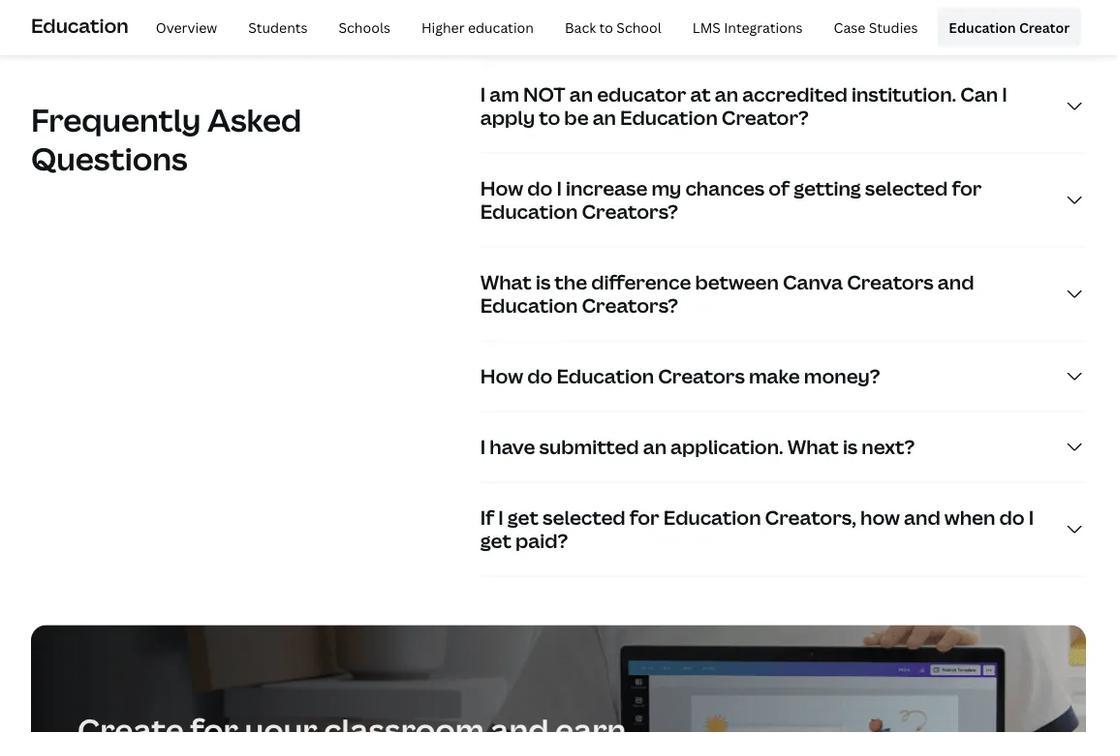 Task type: vqa. For each thing, say whether or not it's contained in the screenshot.
do inside How do I increase my chances of getting selected for Education Creators?
yes



Task type: describe. For each thing, give the bounding box(es) containing it.
menu bar containing overview
[[136, 8, 1081, 47]]

0 vertical spatial is
[[604, 16, 615, 34]]

students link
[[237, 8, 319, 47]]

how do i increase my chances of getting selected for education creators? button
[[480, 154, 1086, 247]]

there
[[566, 16, 601, 34]]

increase
[[566, 175, 647, 202]]

submitted
[[539, 434, 639, 460]]

what is the difference between canva creators and education creators?
[[480, 269, 974, 319]]

do
[[480, 16, 499, 34]]

creators inside the what is the difference between canva creators and education creators?
[[847, 269, 934, 296]]

back to school link
[[553, 8, 673, 47]]

a
[[618, 16, 626, 34]]

schools link
[[327, 8, 402, 47]]

lms integrations
[[692, 18, 803, 36]]

an inside "dropdown button"
[[643, 434, 667, 460]]

i am not an educator at an accredited institution. can i apply to be an education creator?
[[480, 81, 1007, 131]]

get left paid?
[[480, 528, 511, 554]]

education creator
[[949, 18, 1070, 36]]

paid?
[[515, 528, 568, 554]]

accredited
[[742, 81, 848, 108]]

case studies link
[[822, 8, 929, 47]]

when
[[944, 504, 995, 531]]

students
[[248, 18, 308, 36]]

do note that there is a verification process in place as part of the onboarding.
[[480, 16, 985, 34]]

i right 'can'
[[1002, 81, 1007, 108]]

application.
[[671, 434, 783, 460]]

i right when
[[1029, 504, 1034, 531]]

education inside how do education creators make money? dropdown button
[[557, 363, 654, 390]]

1 horizontal spatial of
[[864, 16, 878, 34]]

education
[[468, 18, 534, 36]]

i inside how do i increase my chances of getting selected for education creators?
[[557, 175, 562, 202]]

1 horizontal spatial the
[[881, 16, 903, 34]]

the inside the what is the difference between canva creators and education creators?
[[555, 269, 587, 296]]

how for how do i increase my chances of getting selected for education creators?
[[480, 175, 523, 202]]

creators? inside the what is the difference between canva creators and education creators?
[[582, 292, 678, 319]]

overview link
[[144, 8, 229, 47]]

if i get selected for education creators, how and when do i get paid?
[[480, 504, 1034, 554]]

an right at
[[715, 81, 738, 108]]

place
[[777, 16, 812, 34]]

higher education link
[[410, 8, 545, 47]]

how do i increase my chances of getting selected for education creators?
[[480, 175, 982, 225]]

can
[[960, 81, 998, 108]]

in
[[761, 16, 773, 34]]

my
[[651, 175, 681, 202]]

at
[[690, 81, 711, 108]]

part
[[833, 16, 861, 34]]

that
[[536, 16, 563, 34]]

how
[[860, 504, 900, 531]]

an right be
[[593, 104, 616, 131]]

i am not an educator at an accredited institution. can i apply to be an education creator? button
[[480, 60, 1086, 153]]

education inside education creator link
[[949, 18, 1016, 36]]

questions
[[31, 138, 188, 180]]

do for i
[[527, 175, 553, 202]]

i left the am
[[480, 81, 486, 108]]

case
[[834, 18, 865, 36]]

if
[[480, 504, 494, 531]]

if i get selected for education creators, how and when do i get paid? button
[[480, 483, 1086, 576]]

education inside the what is the difference between canva creators and education creators?
[[480, 292, 578, 319]]

selected inside how do i increase my chances of getting selected for education creators?
[[865, 175, 948, 202]]

not
[[523, 81, 566, 108]]

case studies
[[834, 18, 918, 36]]

asked
[[207, 99, 302, 141]]

lms
[[692, 18, 721, 36]]

be
[[564, 104, 589, 131]]

and inside the what is the difference between canva creators and education creators?
[[938, 269, 974, 296]]

an right not at the top of the page
[[569, 81, 593, 108]]

do inside if i get selected for education creators, how and when do i get paid?
[[999, 504, 1025, 531]]

to inside i am not an educator at an accredited institution. can i apply to be an education creator?
[[539, 104, 560, 131]]

chances
[[685, 175, 765, 202]]



Task type: locate. For each thing, give the bounding box(es) containing it.
higher
[[421, 18, 465, 36]]

note
[[502, 16, 532, 34]]

1 vertical spatial for
[[629, 504, 660, 531]]

between
[[695, 269, 779, 296]]

institution.
[[852, 81, 956, 108]]

creators? up difference
[[582, 198, 678, 225]]

0 vertical spatial do
[[527, 175, 553, 202]]

1 vertical spatial creators
[[658, 363, 745, 390]]

to
[[599, 18, 613, 36], [539, 104, 560, 131]]

do inside how do i increase my chances of getting selected for education creators?
[[527, 175, 553, 202]]

to inside menu bar
[[599, 18, 613, 36]]

creators?
[[582, 198, 678, 225], [582, 292, 678, 319]]

1 vertical spatial do
[[527, 363, 553, 390]]

0 vertical spatial creators
[[847, 269, 934, 296]]

as
[[815, 16, 830, 34]]

the right case
[[881, 16, 903, 34]]

of
[[864, 16, 878, 34], [769, 175, 790, 202]]

0 vertical spatial how
[[480, 175, 523, 202]]

for down 'can'
[[952, 175, 982, 202]]

is
[[604, 16, 615, 34], [536, 269, 551, 296], [843, 434, 858, 460]]

difference
[[591, 269, 691, 296]]

creators
[[847, 269, 934, 296], [658, 363, 745, 390]]

1 vertical spatial is
[[536, 269, 551, 296]]

i have submitted an application. what is next? button
[[480, 412, 1086, 482]]

0 vertical spatial creators?
[[582, 198, 678, 225]]

apply
[[480, 104, 535, 131]]

0 horizontal spatial the
[[555, 269, 587, 296]]

1 vertical spatial selected
[[543, 504, 625, 531]]

the
[[881, 16, 903, 34], [555, 269, 587, 296]]

getting
[[794, 175, 861, 202]]

how
[[480, 175, 523, 202], [480, 363, 523, 390]]

educator
[[597, 81, 686, 108]]

selected down submitted
[[543, 504, 625, 531]]

get right if
[[508, 504, 539, 531]]

0 horizontal spatial is
[[536, 269, 551, 296]]

education banner (3) image
[[31, 626, 1086, 733]]

0 horizontal spatial of
[[769, 175, 790, 202]]

of left getting
[[769, 175, 790, 202]]

0 vertical spatial for
[[952, 175, 982, 202]]

for inside if i get selected for education creators, how and when do i get paid?
[[629, 504, 660, 531]]

0 horizontal spatial what
[[480, 269, 532, 296]]

1 horizontal spatial creators
[[847, 269, 934, 296]]

frequently
[[31, 99, 201, 141]]

back to school
[[565, 18, 661, 36]]

do
[[527, 175, 553, 202], [527, 363, 553, 390], [999, 504, 1025, 531]]

1 how from the top
[[480, 175, 523, 202]]

an right submitted
[[643, 434, 667, 460]]

verification
[[629, 16, 703, 34]]

lms integrations link
[[681, 8, 814, 47]]

and
[[938, 269, 974, 296], [904, 504, 940, 531]]

and inside if i get selected for education creators, how and when do i get paid?
[[904, 504, 940, 531]]

to left be
[[539, 104, 560, 131]]

0 horizontal spatial creators
[[658, 363, 745, 390]]

higher education
[[421, 18, 534, 36]]

an
[[569, 81, 593, 108], [715, 81, 738, 108], [593, 104, 616, 131], [643, 434, 667, 460]]

0 vertical spatial selected
[[865, 175, 948, 202]]

creators right canva
[[847, 269, 934, 296]]

do up have
[[527, 363, 553, 390]]

how down apply
[[480, 175, 523, 202]]

to left a
[[599, 18, 613, 36]]

1 vertical spatial the
[[555, 269, 587, 296]]

0 vertical spatial of
[[864, 16, 878, 34]]

1 vertical spatial how
[[480, 363, 523, 390]]

i
[[480, 81, 486, 108], [1002, 81, 1007, 108], [557, 175, 562, 202], [480, 434, 486, 460], [498, 504, 504, 531], [1029, 504, 1034, 531]]

how inside dropdown button
[[480, 363, 523, 390]]

do right when
[[999, 504, 1025, 531]]

creators? up the how do education creators make money?
[[582, 292, 678, 319]]

for inside how do i increase my chances of getting selected for education creators?
[[952, 175, 982, 202]]

menu bar
[[136, 8, 1081, 47]]

how inside how do i increase my chances of getting selected for education creators?
[[480, 175, 523, 202]]

1 horizontal spatial what
[[787, 434, 839, 460]]

0 horizontal spatial selected
[[543, 504, 625, 531]]

1 vertical spatial of
[[769, 175, 790, 202]]

do left "increase"
[[527, 175, 553, 202]]

0 vertical spatial what
[[480, 269, 532, 296]]

1 creators? from the top
[[582, 198, 678, 225]]

selected inside if i get selected for education creators, how and when do i get paid?
[[543, 504, 625, 531]]

what inside "dropdown button"
[[787, 434, 839, 460]]

1 horizontal spatial for
[[952, 175, 982, 202]]

frequently asked questions
[[31, 99, 302, 180]]

is inside "dropdown button"
[[843, 434, 858, 460]]

is inside the what is the difference between canva creators and education creators?
[[536, 269, 551, 296]]

i have submitted an application. what is next?
[[480, 434, 915, 460]]

education
[[31, 11, 129, 38], [949, 18, 1016, 36], [620, 104, 718, 131], [480, 198, 578, 225], [480, 292, 578, 319], [557, 363, 654, 390], [663, 504, 761, 531]]

2 how from the top
[[480, 363, 523, 390]]

how do education creators make money?
[[480, 363, 880, 390]]

0 horizontal spatial to
[[539, 104, 560, 131]]

1 vertical spatial to
[[539, 104, 560, 131]]

do for education
[[527, 363, 553, 390]]

1 vertical spatial what
[[787, 434, 839, 460]]

what inside the what is the difference between canva creators and education creators?
[[480, 269, 532, 296]]

0 vertical spatial and
[[938, 269, 974, 296]]

creator?
[[722, 104, 809, 131]]

i inside i have submitted an application. what is next? "dropdown button"
[[480, 434, 486, 460]]

0 vertical spatial to
[[599, 18, 613, 36]]

education creator link
[[937, 8, 1081, 47]]

make
[[749, 363, 800, 390]]

school
[[617, 18, 661, 36]]

i right if
[[498, 504, 504, 531]]

what is the difference between canva creators and education creators? button
[[480, 248, 1086, 341]]

what
[[480, 269, 532, 296], [787, 434, 839, 460]]

education inside i am not an educator at an accredited institution. can i apply to be an education creator?
[[620, 104, 718, 131]]

for
[[952, 175, 982, 202], [629, 504, 660, 531]]

2 vertical spatial is
[[843, 434, 858, 460]]

have
[[490, 434, 535, 460]]

overview
[[156, 18, 217, 36]]

onboarding.
[[906, 16, 985, 34]]

canva
[[783, 269, 843, 296]]

studies
[[869, 18, 918, 36]]

process
[[706, 16, 758, 34]]

1 vertical spatial creators?
[[582, 292, 678, 319]]

0 vertical spatial the
[[881, 16, 903, 34]]

get
[[508, 504, 539, 531], [480, 528, 511, 554]]

money?
[[804, 363, 880, 390]]

the left difference
[[555, 269, 587, 296]]

selected right getting
[[865, 175, 948, 202]]

1 horizontal spatial selected
[[865, 175, 948, 202]]

of right the part
[[864, 16, 878, 34]]

how up have
[[480, 363, 523, 390]]

schools
[[339, 18, 390, 36]]

0 horizontal spatial for
[[629, 504, 660, 531]]

creators up i have submitted an application. what is next?
[[658, 363, 745, 390]]

integrations
[[724, 18, 803, 36]]

1 horizontal spatial to
[[599, 18, 613, 36]]

i left have
[[480, 434, 486, 460]]

do inside how do education creators make money? dropdown button
[[527, 363, 553, 390]]

creator
[[1019, 18, 1070, 36]]

of inside how do i increase my chances of getting selected for education creators?
[[769, 175, 790, 202]]

next?
[[862, 434, 915, 460]]

how do education creators make money? button
[[480, 342, 1086, 411]]

2 creators? from the top
[[582, 292, 678, 319]]

1 vertical spatial and
[[904, 504, 940, 531]]

2 vertical spatial do
[[999, 504, 1025, 531]]

education inside if i get selected for education creators, how and when do i get paid?
[[663, 504, 761, 531]]

1 horizontal spatial is
[[604, 16, 615, 34]]

i left "increase"
[[557, 175, 562, 202]]

creators inside dropdown button
[[658, 363, 745, 390]]

how for how do education creators make money?
[[480, 363, 523, 390]]

creators,
[[765, 504, 856, 531]]

education inside how do i increase my chances of getting selected for education creators?
[[480, 198, 578, 225]]

selected
[[865, 175, 948, 202], [543, 504, 625, 531]]

am
[[490, 81, 519, 108]]

2 horizontal spatial is
[[843, 434, 858, 460]]

creators? inside how do i increase my chances of getting selected for education creators?
[[582, 198, 678, 225]]

back
[[565, 18, 596, 36]]

for down i have submitted an application. what is next?
[[629, 504, 660, 531]]



